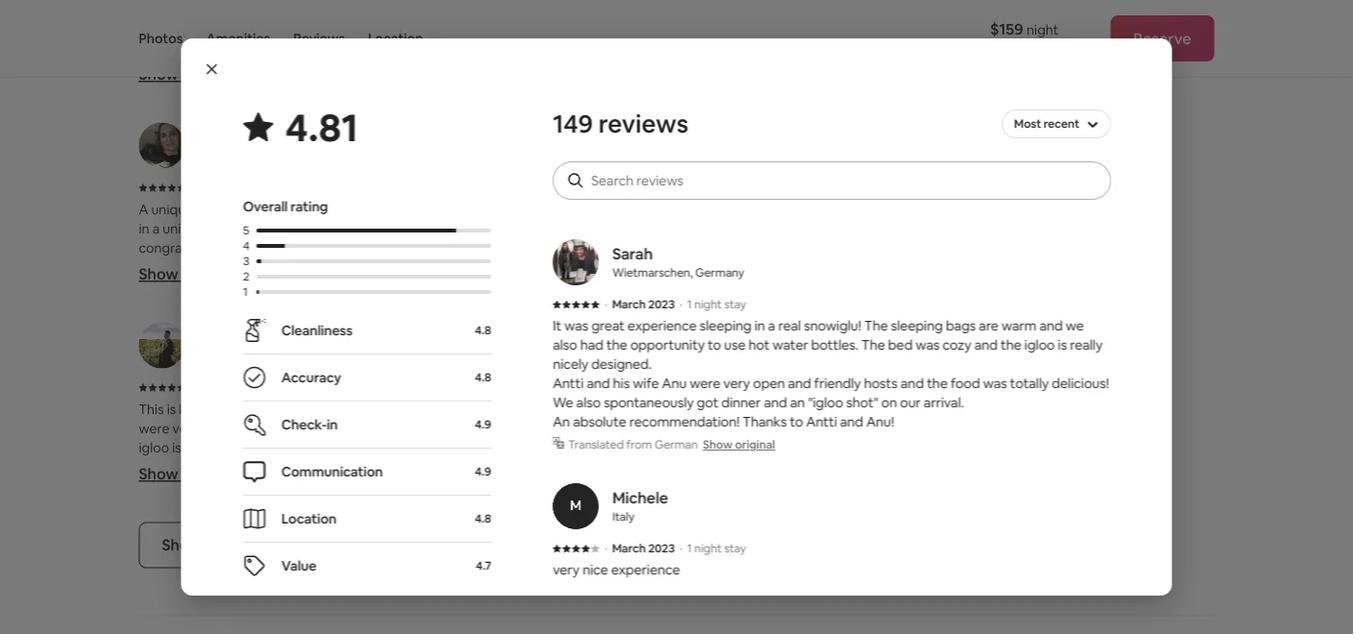 Task type: describe. For each thing, give the bounding box(es) containing it.
show more button for lucky ranch is a unique offering created and run by a kind, hard host who not only builds the igloos but also cooks the meals! the cozy common area is full of personality and thoughtful touches. their baked goods for sale in the afternoon are delicious and highly recommended. especially the item that looks like a strawberry roll - it tastes like angel food cake!
[[684, 264, 765, 284]]

wife inside 4.81 'dialog'
[[632, 375, 659, 392]]

that right "item"
[[803, 277, 828, 294]]

unique inside great place to stay very unique and everyone was kind. once in a lifetime experience for sure
[[834, 400, 876, 417]]

is left the my
[[713, 316, 722, 333]]

got inside 4.81 'dialog'
[[697, 394, 718, 411]]

experience up amenities
[[214, 0, 283, 18]]

1 vertical spatial it
[[819, 335, 827, 352]]

0 vertical spatial it
[[139, 0, 148, 18]]

reviews inside 4.81 'dialog'
[[598, 108, 688, 140]]

thanks inside 4.81 'dialog'
[[742, 413, 787, 430]]

german
[[654, 437, 698, 452]]

felt
[[947, 316, 968, 333]]

enjoyed
[[752, 335, 802, 352]]

a up builds
[[776, 200, 783, 218]]

were inside this is by far the best airb&b place that i've been to. antti and anu were very accommodating and helpful. and the place is perfect. the igloo is soooo beautiful! i didn't expect it to be big and very stylish inside. we are also lucky enough to see the northern lights just outside our igloos. overall, this place is a perfect 10! it's one of the best experiences i ever had. you should definitely book their place. you will love it.
[[139, 419, 170, 437]]

march up far
[[198, 380, 232, 395]]

amenities button
[[206, 0, 270, 77]]

0 vertical spatial our
[[193, 96, 213, 114]]

very nice experience
[[553, 561, 680, 578]]

0 horizontal spatial got
[[412, 77, 434, 95]]

nicholas
[[744, 327, 805, 346]]

made
[[336, 219, 371, 237]]

show more for antti and his wife anu were very open and friendly hosts and the food was totally delicious! we also spontaneously got dinner and an "igloo shot" on our arrival.
[[139, 64, 220, 84]]

bags inside 4.81 'dialog'
[[946, 317, 976, 334]]

kind,
[[1012, 200, 1042, 218]]

a inside 4.81 'dialog'
[[768, 317, 775, 334]]

affection
[[404, 219, 460, 237]]

0 vertical spatial we
[[268, 77, 288, 95]]

so
[[772, 354, 786, 371]]

list containing show more
[[131, 0, 1222, 533]]

nicholas image
[[684, 322, 731, 368]]

a unique and special experience. it's something that can only be done in a unique place, and igloos are made with affection and art. my congratulations to antti and his team for their work and dedication. show more
[[139, 200, 567, 284]]

perfect.
[[483, 419, 533, 437]]

a up meals!
[[1002, 200, 1009, 218]]

original
[[735, 437, 775, 452]]

spontaneously inside 4.81 'dialog'
[[603, 394, 694, 411]]

antti inside this is by far the best airb&b place that i've been to. antti and anu were very accommodating and helpful. and the place is perfect. the igloo is soooo beautiful! i didn't expect it to be big and very stylish inside. we are also lucky enough to see the northern lights just outside our igloos. overall, this place is a perfect 10! it's one of the best experiences i ever had. you should definitely book their place. you will love it.
[[461, 400, 492, 417]]

also down sarah icon
[[553, 336, 577, 354]]

anu! inside 4.81 'dialog'
[[866, 413, 894, 430]]

from
[[626, 437, 652, 452]]

by inside this is by far the best airb&b place that i've been to. antti and anu were very accommodating and helpful. and the place is perfect. the igloo is soooo beautiful! i didn't expect it to be big and very stylish inside. we are also lucky enough to see the northern lights just outside our igloos. overall, this place is a perfect 10! it's one of the best experiences i ever had. you should definitely book their place. you will love it.
[[179, 400, 194, 417]]

is left far
[[167, 400, 176, 417]]

0 vertical spatial thanks
[[329, 116, 373, 133]]

arrival. inside 4.81 'dialog'
[[924, 394, 964, 411]]

been
[[407, 400, 439, 417]]

item
[[772, 277, 800, 294]]

antti down "kind"
[[806, 413, 837, 430]]

0 horizontal spatial best
[[241, 400, 269, 417]]

0 vertical spatial it was great experience sleeping in a real snowiglu! the sleeping bags are warm and we also had the opportunity to use hot water bottles. the bed was cozy and the igloo is really nicely designed. antti and his wife anu were very open and friendly hosts and the food was totally delicious! we also spontaneously got dinner and an "igloo shot" on our arrival. an absolute recommendation! thanks to antti and anu!
[[139, 0, 566, 133]]

show all 149 reviews
[[162, 535, 307, 555]]

march for michele
[[612, 541, 646, 556]]

great place to stay very unique and everyone was kind. once in a lifetime experience for sure
[[684, 400, 1082, 437]]

1 horizontal spatial like
[[971, 316, 992, 333]]

food inside lucky ranch is a unique offering created and run by a kind, hard host who not only builds the igloos but also cooks the meals! the cozy common area is full of personality and thoughtful touches. their baked goods for sale in the afternoon are delicious and highly recommended. especially the item that looks like a strawberry roll - it tastes like angel food cake! this is my first time in an environment that felt like an upscale hostel, and i really enjoyed it! it was easy going, comfortable, clean and everyone was so kind and helpful!
[[684, 296, 714, 314]]

it inside this is by far the best airb&b place that i've been to. antti and anu were very accommodating and helpful. and the place is perfect. the igloo is soooo beautiful! i didn't expect it to be big and very stylish inside. we are also lucky enough to see the northern lights just outside our igloos. overall, this place is a perfect 10! it's one of the best experiences i ever had. you should definitely book their place. you will love it.
[[379, 438, 387, 456]]

didn't
[[293, 438, 329, 456]]

i've
[[384, 400, 405, 417]]

environment
[[837, 316, 915, 333]]

translated
[[568, 437, 624, 452]]

designed. inside list
[[422, 39, 482, 56]]

overall,
[[205, 477, 252, 494]]

done
[[535, 200, 567, 218]]

created
[[883, 200, 932, 218]]

very down nicholas image
[[723, 375, 750, 392]]

the up helpful!
[[861, 336, 885, 354]]

is left location button
[[335, 39, 344, 56]]

2023 for sarah
[[648, 297, 675, 312]]

nicholas 2 years on airbnb
[[744, 327, 836, 363]]

experience inside great place to stay very unique and everyone was kind. once in a lifetime experience for sure
[[734, 419, 803, 437]]

is left the perfect.
[[471, 419, 480, 437]]

0 vertical spatial snowiglu!
[[390, 0, 447, 18]]

0 vertical spatial use
[[418, 20, 440, 37]]

most recent button
[[1001, 108, 1111, 140]]

in up reviews
[[341, 0, 351, 18]]

0 horizontal spatial bed
[[165, 39, 190, 56]]

1 horizontal spatial i
[[287, 438, 290, 456]]

easy
[[857, 335, 886, 352]]

0 vertical spatial were
[[276, 58, 306, 75]]

but
[[869, 219, 891, 237]]

are inside 4.81 'dialog'
[[979, 317, 998, 334]]

an inside 4.81 'dialog'
[[553, 413, 570, 430]]

the left amenities
[[139, 39, 162, 56]]

common
[[684, 239, 740, 256]]

antti down photos
[[139, 58, 170, 75]]

goods
[[684, 258, 724, 275]]

hot inside 4.81 'dialog'
[[748, 336, 769, 354]]

italy
[[612, 509, 634, 524]]

germany
[[695, 265, 744, 280]]

the up easy
[[864, 317, 888, 334]]

0 vertical spatial spontaneously
[[319, 77, 409, 95]]

0 horizontal spatial water
[[467, 20, 502, 37]]

more for lucky ranch is a unique offering created and run by a kind, hard host who not only builds the igloos but also cooks the meals! the cozy common area is full of personality and thoughtful touches. their baked goods for sale in the afternoon are delicious and highly recommended. especially the item that looks like a strawberry roll - it tastes like angel food cake!
[[727, 264, 765, 284]]

it's
[[343, 200, 361, 218]]

real inside 4.81 'dialog'
[[778, 317, 801, 334]]

0 horizontal spatial shot"
[[139, 96, 171, 114]]

antti up the something
[[392, 116, 423, 133]]

in up didn't
[[326, 416, 337, 433]]

their inside a unique and special experience. it's something that can only be done in a unique place, and igloos are made with affection and art. my congratulations to antti and his team for their work and dedication. show more
[[391, 239, 420, 256]]

totally inside 4.81 'dialog'
[[1010, 375, 1049, 392]]

4.8 for accuracy
[[474, 370, 491, 385]]

of inside lucky ranch is a unique offering created and run by a kind, hard host who not only builds the igloos but also cooks the meals! the cozy common area is full of personality and thoughtful touches. their baked goods for sale in the afternoon are delicious and highly recommended. especially the item that looks like a strawberry roll - it tastes like angel food cake! this is my first time in an environment that felt like an upscale hostel, and i really enjoyed it! it was easy going, comfortable, clean and everyone was so kind and helpful!
[[806, 239, 819, 256]]

place,
[[207, 219, 244, 237]]

is up the should
[[316, 477, 326, 494]]

march 2023 · 1 night stay
[[198, 380, 332, 395]]

delicious
[[900, 258, 954, 275]]

that left felt
[[918, 316, 944, 333]]

0 horizontal spatial an
[[139, 116, 156, 133]]

it.
[[167, 515, 179, 533]]

sarah
[[612, 244, 653, 263]]

really inside 4.81 'dialog'
[[1070, 336, 1103, 354]]

designed. inside 4.81 'dialog'
[[591, 355, 652, 373]]

0 horizontal spatial arrival.
[[216, 96, 257, 114]]

special
[[222, 200, 265, 218]]

this inside this is by far the best airb&b place that i've been to. antti and anu were very accommodating and helpful. and the place is perfect. the igloo is soooo beautiful! i didn't expect it to be big and very stylish inside. we are also lucky enough to see the northern lights just outside our igloos. overall, this place is a perfect 10! it's one of the best experiences i ever had. you should definitely book their place. you will love it.
[[139, 400, 164, 417]]

place up helpful.
[[318, 400, 352, 417]]

0 vertical spatial igloo
[[302, 39, 332, 56]]

was down environment
[[915, 336, 939, 354]]

0 vertical spatial totally
[[166, 77, 205, 95]]

lifetime
[[684, 419, 731, 437]]

0 horizontal spatial hosts
[[450, 58, 484, 75]]

was down photos
[[139, 77, 163, 95]]

0 vertical spatial friendly
[[400, 58, 447, 75]]

place down the to.
[[434, 419, 468, 437]]

hard
[[1045, 200, 1073, 218]]

0 horizontal spatial had
[[274, 20, 298, 37]]

very up "lights"
[[474, 438, 501, 456]]

unique right a
[[151, 200, 193, 218]]

very up soooo
[[172, 419, 199, 437]]

0 horizontal spatial cozy
[[220, 39, 249, 56]]

had.
[[253, 496, 280, 513]]

a left location button
[[354, 0, 361, 18]]

0 horizontal spatial real
[[364, 0, 387, 18]]

work
[[423, 239, 454, 256]]

check-in
[[281, 416, 337, 433]]

are inside lucky ranch is a unique offering created and run by a kind, hard host who not only builds the igloos but also cooks the meals! the cozy common area is full of personality and thoughtful touches. their baked goods for sale in the afternoon are delicious and highly recommended. especially the item that looks like a strawberry roll - it tastes like angel food cake! this is my first time in an environment that felt like an upscale hostel, and i really enjoyed it! it was easy going, comfortable, clean and everyone was so kind and helpful!
[[877, 258, 897, 275]]

and inside great place to stay very unique and everyone was kind. once in a lifetime experience for sure
[[879, 400, 902, 417]]

experience.
[[268, 200, 340, 218]]

0 horizontal spatial bags
[[532, 0, 562, 18]]

especially
[[684, 277, 745, 294]]

0 vertical spatial recommendation!
[[215, 116, 326, 133]]

location button
[[368, 0, 423, 77]]

michele italy
[[612, 488, 668, 524]]

zharrel united kingdom
[[198, 327, 285, 363]]

igloos.
[[162, 477, 202, 494]]

for inside great place to stay very unique and everyone was kind. once in a lifetime experience for sure
[[806, 419, 824, 437]]

are left amenities
[[139, 20, 159, 37]]

accommodating
[[202, 419, 304, 437]]

delicious! inside list
[[208, 77, 265, 95]]

also up 'translated'
[[576, 394, 600, 411]]

very left nice
[[553, 561, 579, 578]]

also left reviews
[[247, 20, 271, 37]]

0 vertical spatial anu
[[248, 58, 273, 75]]

0 horizontal spatial anu!
[[452, 116, 480, 133]]

4.8 for location
[[474, 511, 491, 526]]

hosts inside 4.81 'dialog'
[[864, 375, 897, 392]]

in up enjoyed
[[754, 317, 765, 334]]

is up inside.
[[172, 438, 181, 456]]

stay for nicholas
[[856, 380, 878, 395]]

we inside 4.81 'dialog'
[[553, 394, 573, 411]]

show for show all 149 reviews button
[[162, 535, 201, 555]]

art.
[[489, 219, 510, 237]]

1 horizontal spatial best
[[495, 477, 523, 494]]

2 vertical spatial show more
[[139, 464, 220, 484]]

also up the '4.81'
[[291, 77, 316, 95]]

1 for nicholas
[[819, 380, 824, 395]]

warm inside 4.81 'dialog'
[[1001, 317, 1036, 334]]

10!
[[389, 477, 405, 494]]

0 vertical spatial it
[[1001, 277, 1009, 294]]

sarah image
[[553, 239, 599, 285]]

0 horizontal spatial really
[[347, 39, 380, 56]]

ny
[[799, 148, 815, 163]]

the right location button
[[450, 0, 474, 18]]

nicely inside 4.81 'dialog'
[[553, 355, 588, 373]]

0 horizontal spatial absolute
[[159, 116, 212, 133]]

was down sarah image
[[564, 317, 588, 334]]

his inside a unique and special experience. it's something that can only be done in a unique place, and igloos are made with affection and art. my congratulations to antti and his team for their work and dedication. show more
[[315, 239, 332, 256]]

place inside great place to stay very unique and everyone was kind. once in a lifetime experience for sure
[[723, 400, 756, 417]]

in up it!
[[805, 316, 816, 333]]

is inside 4.81 'dialog'
[[1058, 336, 1067, 354]]

comfortable,
[[930, 335, 1010, 352]]

also inside this is by far the best airb&b place that i've been to. antti and anu were very accommodating and helpful. and the place is perfect. the igloo is soooo beautiful! i didn't expect it to be big and very stylish inside. we are also lucky enough to see the northern lights just outside our igloos. overall, this place is a perfect 10! it's one of the best experiences i ever had. you should definitely book their place. you will love it.
[[227, 458, 251, 475]]

0 horizontal spatial hot
[[443, 20, 464, 37]]

$159
[[990, 19, 1024, 38]]

value
[[281, 557, 316, 574]]

2 horizontal spatial like
[[1053, 277, 1074, 294]]

unique up congratulations
[[163, 219, 205, 237]]

united
[[198, 348, 234, 363]]

2 inside 4.81 'dialog'
[[243, 269, 249, 284]]

Search reviews, Press 'Enter' to search text field
[[591, 171, 1092, 190]]

0 horizontal spatial like
[[867, 277, 887, 294]]

0 vertical spatial location
[[368, 30, 423, 47]]

time
[[774, 316, 802, 333]]

to.
[[442, 400, 458, 417]]

· march 2023 · 1 night stay for nicholas
[[736, 380, 878, 395]]

with
[[374, 219, 401, 237]]

by inside lucky ranch is a unique offering created and run by a kind, hard host who not only builds the igloos but also cooks the meals! the cozy common area is full of personality and thoughtful touches. their baked goods for sale in the afternoon are delicious and highly recommended. especially the item that looks like a strawberry roll - it tastes like angel food cake! this is my first time in an environment that felt like an upscale hostel, and i really enjoyed it! it was easy going, comfortable, clean and everyone was so kind and helpful!
[[984, 200, 999, 218]]

experience down wietmarschen, in the top of the page
[[627, 317, 696, 334]]

are inside this is by far the best airb&b place that i've been to. antti and anu were very accommodating and helpful. and the place is perfect. the igloo is soooo beautiful! i didn't expect it to be big and very stylish inside. we are also lucky enough to see the northern lights just outside our igloos. overall, this place is a perfect 10! it's one of the best experiences i ever had. you should definitely book their place. you will love it.
[[204, 458, 224, 475]]

location inside 4.81 'dialog'
[[281, 510, 336, 527]]

are inside a unique and special experience. it's something that can only be done in a unique place, and igloos are made with affection and art. my congratulations to antti and his team for their work and dedication. show more
[[313, 219, 333, 237]]

0 horizontal spatial dinner
[[436, 77, 476, 95]]

can
[[462, 200, 484, 218]]

his inside 4.81 'dialog'
[[613, 375, 630, 392]]

for inside a unique and special experience. it's something that can only be done in a unique place, and igloos are made with affection and art. my congratulations to antti and his team for their work and dedication. show more
[[370, 239, 388, 256]]

something
[[364, 200, 430, 218]]

3
[[243, 254, 249, 268]]

a
[[139, 200, 148, 218]]

was right photos
[[193, 39, 217, 56]]

0 vertical spatial opportunity
[[324, 20, 399, 37]]

very inside great place to stay very unique and everyone was kind. once in a lifetime experience for sure
[[804, 400, 831, 417]]

0 vertical spatial on
[[174, 96, 190, 114]]

is up builds
[[764, 200, 773, 218]]

in up "item"
[[775, 258, 785, 275]]

show for lucky ranch is a unique offering created and run by a kind, hard host who not only builds the igloos but also cooks the meals! the cozy common area is full of personality and thoughtful touches. their baked goods for sale in the afternoon are delicious and highly recommended. especially the item that looks like a strawberry roll - it tastes like angel food cake! show more button
[[684, 264, 724, 284]]

sarah wietmarschen, germany
[[612, 244, 744, 280]]

run
[[961, 200, 981, 218]]

0 horizontal spatial food
[[537, 58, 566, 75]]

very down reviews
[[309, 58, 336, 75]]

show more for this is my first time in an environment that felt like an upscale hostel, and i really enjoyed it! it was easy going, comfortable, clean and everyone was so kind and helpful!
[[684, 264, 765, 284]]

was up photos
[[150, 0, 175, 18]]

outside
[[523, 458, 570, 475]]

show inside a unique and special experience. it's something that can only be done in a unique place, and igloos are made with affection and art. my congratulations to antti and his team for their work and dedication. show more
[[139, 264, 178, 284]]

one
[[429, 477, 452, 494]]

this
[[255, 477, 277, 494]]

bottles. inside list
[[505, 20, 553, 37]]

inside.
[[139, 458, 178, 475]]

ruth image
[[139, 122, 185, 169]]

baked
[[1077, 239, 1116, 256]]

0 horizontal spatial warm
[[161, 20, 196, 37]]

was left "so" on the right of the page
[[745, 354, 769, 371]]

nice
[[582, 561, 608, 578]]

i
[[711, 335, 714, 352]]

igloos inside lucky ranch is a unique offering created and run by a kind, hard host who not only builds the igloos but also cooks the meals! the cozy common area is full of personality and thoughtful touches. their baked goods for sale in the afternoon are delicious and highly recommended. especially the item that looks like a strawberry roll - it tastes like angel food cake! this is my first time in an environment that felt like an upscale hostel, and i really enjoyed it! it was easy going, comfortable, clean and everyone was so kind and helpful!
[[830, 219, 866, 237]]

enough
[[289, 458, 336, 475]]

anu inside 4.81 'dialog'
[[662, 375, 687, 392]]

not
[[714, 219, 735, 237]]

recent
[[1044, 116, 1079, 131]]

their inside lucky ranch is a unique offering created and run by a kind, hard host who not only builds the igloos but also cooks the meals! the cozy common area is full of personality and thoughtful touches. their baked goods for sale in the afternoon are delicious and highly recommended. especially the item that looks like a strawberry roll - it tastes like angel food cake! this is my first time in an environment that felt like an upscale hostel, and i really enjoyed it! it was easy going, comfortable, clean and everyone was so kind and helpful!
[[1045, 239, 1074, 256]]

going,
[[889, 335, 927, 352]]

delicious! inside 4.81 'dialog'
[[1052, 375, 1109, 392]]

wietmarschen,
[[612, 265, 693, 280]]

zharrel
[[198, 327, 250, 346]]

on inside 4.81 'dialog'
[[881, 394, 897, 411]]

0 horizontal spatial wife
[[219, 58, 245, 75]]

0 vertical spatial great
[[177, 0, 211, 18]]

friendly inside 4.81 'dialog'
[[814, 375, 861, 392]]

nicholas image
[[684, 322, 731, 368]]

definitely
[[352, 496, 410, 513]]

night for michele
[[694, 541, 722, 556]]

cooks
[[921, 219, 958, 237]]

new york, ny
[[744, 148, 815, 163]]

5
[[243, 223, 249, 238]]

bottles. inside 4.81 'dialog'
[[811, 336, 858, 354]]



Task type: locate. For each thing, give the bounding box(es) containing it.
to inside great place to stay very unique and everyone was kind. once in a lifetime experience for sure
[[759, 400, 773, 417]]

4.81
[[285, 102, 358, 152]]

recommendation! up german
[[629, 413, 739, 430]]

highly
[[983, 258, 1020, 275]]

"igloo up 149 reviews
[[523, 77, 558, 95]]

0 vertical spatial warm
[[161, 20, 196, 37]]

delicious! down amenities
[[208, 77, 265, 95]]

water inside 4.81 'dialog'
[[772, 336, 808, 354]]

delicious!
[[208, 77, 265, 95], [1052, 375, 1109, 392]]

was inside great place to stay very unique and everyone was kind. once in a lifetime experience for sure
[[966, 400, 990, 417]]

0 horizontal spatial i
[[217, 496, 220, 513]]

1 vertical spatial igloo
[[1024, 336, 1055, 354]]

everyone inside lucky ranch is a unique offering created and run by a kind, hard host who not only builds the igloos but also cooks the meals! the cozy common area is full of personality and thoughtful touches. their baked goods for sale in the afternoon are delicious and highly recommended. especially the item that looks like a strawberry roll - it tastes like angel food cake! this is my first time in an environment that felt like an upscale hostel, and i really enjoyed it! it was easy going, comfortable, clean and everyone was so kind and helpful!
[[684, 354, 742, 371]]

0 horizontal spatial open
[[339, 58, 371, 75]]

absolute up 'translated'
[[573, 413, 626, 430]]

show more button for a unique and special experience. it's something that can only be done in a unique place, and igloos are made with affection and art. my congratulations to antti and his team for their work and dedication.
[[139, 264, 220, 284]]

0 vertical spatial 4.8
[[474, 323, 491, 338]]

we
[[268, 77, 288, 95], [553, 394, 573, 411], [181, 458, 201, 475]]

airb&b
[[272, 400, 315, 417]]

had inside 4.81 'dialog'
[[580, 336, 603, 354]]

antti up 'translated'
[[553, 375, 583, 392]]

4.9 for check-in
[[475, 417, 491, 432]]

overall rating
[[243, 198, 328, 215]]

an up a
[[139, 116, 156, 133]]

4.8 down dedication.
[[474, 323, 491, 338]]

sale
[[747, 258, 772, 275]]

more for this is by far the best airb&b place that i've been to. antti and anu were very accommodating and helpful. and the place is perfect. the igloo is soooo beautiful! i didn't expect it to be big and very stylish inside. we are also lucky enough to see the northern lights just outside our igloos. overall, this place is a perfect 10! it's one of the best experiences i ever had. you should definitely book their place. you will love it.
[[182, 464, 220, 484]]

149 reviews
[[553, 108, 688, 140]]

1 vertical spatial open
[[753, 375, 785, 392]]

show more button for this is by far the best airb&b place that i've been to. antti and anu were very accommodating and helpful. and the place is perfect. the igloo is soooo beautiful! i didn't expect it to be big and very stylish inside. we are also lucky enough to see the northern lights just outside our igloos. overall, this place is a perfect 10! it's one of the best experiences i ever had. you should definitely book their place. you will love it.
[[139, 464, 220, 484]]

1 horizontal spatial cozy
[[942, 336, 971, 354]]

also inside lucky ranch is a unique offering created and run by a kind, hard host who not only builds the igloos but also cooks the meals! the cozy common area is full of personality and thoughtful touches. their baked goods for sale in the afternoon are delicious and highly recommended. especially the item that looks like a strawberry roll - it tastes like angel food cake! this is my first time in an environment that felt like an upscale hostel, and i really enjoyed it! it was easy going, comfortable, clean and everyone was so kind and helpful!
[[894, 219, 918, 237]]

helpful!
[[845, 354, 890, 371]]

in inside a unique and special experience. it's something that can only be done in a unique place, and igloos are made with affection and art. my congratulations to antti and his team for their work and dedication. show more
[[139, 219, 149, 237]]

anu up the perfect.
[[521, 400, 546, 417]]

real
[[364, 0, 387, 18], [778, 317, 801, 334]]

1 vertical spatial hosts
[[864, 375, 897, 392]]

clean
[[1013, 335, 1046, 352]]

2 horizontal spatial anu
[[662, 375, 687, 392]]

list
[[131, 0, 1222, 533]]

show
[[139, 64, 178, 84], [139, 264, 178, 284], [684, 264, 724, 284], [703, 437, 732, 452], [139, 464, 178, 484], [162, 535, 201, 555]]

their
[[391, 239, 420, 256], [1045, 239, 1074, 256], [448, 496, 477, 513]]

anu up 'great'
[[662, 375, 687, 392]]

absolute
[[159, 116, 212, 133], [573, 413, 626, 430]]

4.9 left just
[[475, 464, 491, 479]]

1 horizontal spatial hosts
[[864, 375, 897, 392]]

arrival. down amenities button
[[216, 96, 257, 114]]

kingdom
[[236, 348, 285, 363]]

a inside this is by far the best airb&b place that i've been to. antti and anu were very accommodating and helpful. and the place is perfect. the igloo is soooo beautiful! i didn't expect it to be big and very stylish inside. we are also lucky enough to see the northern lights just outside our igloos. overall, this place is a perfect 10! it's one of the best experiences i ever had. you should definitely book their place. you will love it.
[[329, 477, 336, 494]]

1 vertical spatial got
[[697, 394, 718, 411]]

2 4.8 from the top
[[474, 370, 491, 385]]

best
[[241, 400, 269, 417], [495, 477, 523, 494]]

night for nicholas
[[826, 380, 853, 395]]

zharrel image
[[139, 322, 185, 368], [139, 322, 185, 368]]

friendly
[[400, 58, 447, 75], [814, 375, 861, 392]]

it up photos
[[139, 0, 148, 18]]

0 vertical spatial everyone
[[684, 354, 742, 371]]

igloo inside this is by far the best airb&b place that i've been to. antti and anu were very accommodating and helpful. and the place is perfect. the igloo is soooo beautiful! i didn't expect it to be big and very stylish inside. we are also lucky enough to see the northern lights just outside our igloos. overall, this place is a perfect 10! it's one of the best experiences i ever had. you should definitely book their place. you will love it.
[[139, 438, 169, 456]]

march for nicholas
[[744, 380, 777, 395]]

an inside 4.81 'dialog'
[[790, 394, 805, 411]]

we inside 4.81 'dialog'
[[1066, 317, 1084, 334]]

stay for michele
[[724, 541, 746, 556]]

1 horizontal spatial only
[[738, 219, 764, 237]]

is left full
[[773, 239, 782, 256]]

0 vertical spatial we
[[226, 20, 244, 37]]

antti
[[139, 58, 170, 75], [392, 116, 423, 133], [255, 239, 286, 256], [553, 375, 583, 392], [461, 400, 492, 417], [806, 413, 837, 430]]

1 for sarah
[[687, 297, 692, 312]]

anu inside this is by far the best airb&b place that i've been to. antti and anu were very accommodating and helpful. and the place is perfect. the igloo is soooo beautiful! i didn't expect it to be big and very stylish inside. we are also lucky enough to see the northern lights just outside our igloos. overall, this place is a perfect 10! it's one of the best experiences i ever had. you should definitely book their place. you will love it.
[[521, 400, 546, 417]]

1 horizontal spatial on
[[784, 348, 797, 363]]

open inside 4.81 'dialog'
[[753, 375, 785, 392]]

1 horizontal spatial hot
[[748, 336, 769, 354]]

a inside a unique and special experience. it's something that can only be done in a unique place, and igloos are made with affection and art. my congratulations to antti and his team for their work and dedication. show more
[[152, 219, 160, 237]]

real up enjoyed
[[778, 317, 801, 334]]

reviews inside button
[[252, 535, 307, 555]]

1 vertical spatial nicely
[[553, 355, 588, 373]]

4.9 for communication
[[475, 464, 491, 479]]

4.8 for cleanliness
[[474, 323, 491, 338]]

2023 down kingdom
[[234, 380, 261, 395]]

are down soooo
[[204, 458, 224, 475]]

ever
[[223, 496, 250, 513]]

love
[[139, 515, 164, 533]]

0 vertical spatial only
[[487, 200, 513, 218]]

in inside great place to stay very unique and everyone was kind. once in a lifetime experience for sure
[[1061, 400, 1072, 417]]

of inside this is by far the best airb&b place that i've been to. antti and anu were very accommodating and helpful. and the place is perfect. the igloo is soooo beautiful! i didn't expect it to be big and very stylish inside. we are also lucky enough to see the northern lights just outside our igloos. overall, this place is a perfect 10! it's one of the best experiences i ever had. you should definitely book their place. you will love it.
[[455, 477, 468, 494]]

cake!
[[717, 296, 749, 314]]

see
[[356, 458, 377, 475]]

1 vertical spatial 4.9
[[475, 464, 491, 479]]

1 you from the left
[[283, 496, 306, 513]]

food down especially
[[684, 296, 714, 314]]

it down and
[[379, 438, 387, 456]]

1 vertical spatial hot
[[748, 336, 769, 354]]

angel
[[1077, 277, 1111, 294]]

for inside lucky ranch is a unique offering created and run by a kind, hard host who not only builds the igloos but also cooks the meals! the cozy common area is full of personality and thoughtful touches. their baked goods for sale in the afternoon are delicious and highly recommended. especially the item that looks like a strawberry roll - it tastes like angel food cake! this is my first time in an environment that felt like an upscale hostel, and i really enjoyed it! it was easy going, comfortable, clean and everyone was so kind and helpful!
[[727, 258, 745, 275]]

were
[[276, 58, 306, 75], [689, 375, 720, 392], [139, 419, 170, 437]]

of right one
[[455, 477, 468, 494]]

roll
[[971, 277, 990, 294]]

stay inside great place to stay very unique and everyone was kind. once in a lifetime experience for sure
[[776, 400, 801, 417]]

night for sarah
[[694, 297, 722, 312]]

2023 down michele italy
[[648, 541, 675, 556]]

arrival.
[[216, 96, 257, 114], [924, 394, 964, 411]]

it inside 4.81 'dialog'
[[553, 317, 561, 334]]

show for this is by far the best airb&b place that i've been to. antti and anu were very accommodating and helpful. and the place is perfect. the igloo is soooo beautiful! i didn't expect it to be big and very stylish inside. we are also lucky enough to see the northern lights just outside our igloos. overall, this place is a perfect 10! it's one of the best experiences i ever had. you should definitely book their place. you will love it. show more button
[[139, 464, 178, 484]]

was up kind.
[[983, 375, 1007, 392]]

nicely up 'translated'
[[553, 355, 588, 373]]

1 vertical spatial use
[[724, 336, 745, 354]]

experience right nice
[[611, 561, 680, 578]]

unique
[[151, 200, 193, 218], [786, 200, 828, 218], [163, 219, 205, 237], [834, 400, 876, 417]]

dedication.
[[483, 239, 552, 256]]

use inside 4.81 'dialog'
[[724, 336, 745, 354]]

1 vertical spatial location
[[281, 510, 336, 527]]

igloos down 'offering'
[[830, 219, 866, 237]]

that up helpful.
[[355, 400, 381, 417]]

1 vertical spatial thanks
[[742, 413, 787, 430]]

food inside 4.81 'dialog'
[[950, 375, 980, 392]]

were up inside.
[[139, 419, 170, 437]]

warm up clean
[[1001, 317, 1036, 334]]

show down lifetime
[[703, 437, 732, 452]]

hosts down helpful!
[[864, 375, 897, 392]]

most recent
[[1014, 116, 1079, 131]]

· march 2023 · 1 night stay down wietmarschen, in the top of the page
[[604, 297, 746, 312]]

1 vertical spatial it was great experience sleeping in a real snowiglu! the sleeping bags are warm and we also had the opportunity to use hot water bottles. the bed was cozy and the igloo is really nicely designed. antti and his wife anu were very open and friendly hosts and the food was totally delicious! we also spontaneously got dinner and an "igloo shot" on our arrival. an absolute recommendation! thanks to antti and anu!
[[553, 317, 1109, 430]]

1 horizontal spatial anu
[[521, 400, 546, 417]]

like down recommended.
[[1053, 277, 1074, 294]]

be inside a unique and special experience. it's something that can only be done in a unique place, and igloos are made with affection and art. my congratulations to antti and his team for their work and dedication. show more
[[516, 200, 532, 218]]

overall
[[243, 198, 287, 215]]

3 4.8 from the top
[[474, 511, 491, 526]]

show more button for it was great experience sleeping in a real snowiglu! the sleeping bags are warm and we also had the opportunity to use hot water bottles. the bed was cozy and the igloo is really nicely designed.
[[139, 64, 220, 84]]

2 vertical spatial our
[[139, 477, 160, 494]]

2023
[[648, 297, 675, 312], [234, 380, 261, 395], [780, 380, 806, 395], [648, 541, 675, 556]]

this is by far the best airb&b place that i've been to. antti and anu were very accommodating and helpful. and the place is perfect. the igloo is soooo beautiful! i didn't expect it to be big and very stylish inside. we are also lucky enough to see the northern lights just outside our igloos. overall, this place is a perfect 10! it's one of the best experiences i ever had. you should definitely book their place. you will love it.
[[139, 400, 570, 533]]

igloos down overall rating
[[273, 219, 310, 237]]

1 vertical spatial anu!
[[866, 413, 894, 430]]

their down one
[[448, 496, 477, 513]]

march for sarah
[[612, 297, 646, 312]]

show inside 4.81 'dialog'
[[703, 437, 732, 452]]

his up 'from'
[[613, 375, 630, 392]]

that
[[433, 200, 459, 218], [803, 277, 828, 294], [918, 316, 944, 333], [355, 400, 381, 417]]

unique up 'sure'
[[834, 400, 876, 417]]

unique inside lucky ranch is a unique offering created and run by a kind, hard host who not only builds the igloos but also cooks the meals! the cozy common area is full of personality and thoughtful touches. their baked goods for sale in the afternoon are delicious and highly recommended. especially the item that looks like a strawberry roll - it tastes like angel food cake! this is my first time in an environment that felt like an upscale hostel, and i really enjoyed it! it was easy going, comfortable, clean and everyone was so kind and helpful!
[[786, 200, 828, 218]]

0 horizontal spatial opportunity
[[324, 20, 399, 37]]

1 igloos from the left
[[273, 219, 310, 237]]

4.81 dialog
[[181, 38, 1172, 634]]

we right upscale
[[1066, 317, 1084, 334]]

team
[[335, 239, 367, 256]]

snowiglu! inside 4.81 'dialog'
[[804, 317, 861, 334]]

be
[[516, 200, 532, 218], [406, 438, 423, 456]]

water down "time"
[[772, 336, 808, 354]]

2023 for nicholas
[[780, 380, 806, 395]]

we up igloos.
[[181, 458, 201, 475]]

bed
[[165, 39, 190, 56], [888, 336, 912, 354]]

bags
[[532, 0, 562, 18], [946, 317, 976, 334]]

1 vertical spatial for
[[727, 258, 745, 275]]

like right looks
[[867, 277, 887, 294]]

our down amenities button
[[193, 96, 213, 114]]

kind
[[789, 354, 815, 371]]

to inside a unique and special experience. it's something that can only be done in a unique place, and igloos are made with affection and art. my congratulations to antti and his team for their work and dedication. show more
[[239, 239, 252, 256]]

1 for michele
[[687, 541, 692, 556]]

1 vertical spatial absolute
[[573, 413, 626, 430]]

delicious! up once
[[1052, 375, 1109, 392]]

on left it!
[[784, 348, 797, 363]]

1 vertical spatial only
[[738, 219, 764, 237]]

cleanliness
[[281, 322, 352, 339]]

2 igloos from the left
[[830, 219, 866, 237]]

igloos
[[273, 219, 310, 237], [830, 219, 866, 237]]

this inside lucky ranch is a unique offering created and run by a kind, hard host who not only builds the igloos but also cooks the meals! the cozy common area is full of personality and thoughtful touches. their baked goods for sale in the afternoon are delicious and highly recommended. especially the item that looks like a strawberry roll - it tastes like angel food cake! this is my first time in an environment that felt like an upscale hostel, and i really enjoyed it! it was easy going, comfortable, clean and everyone was so kind and helpful!
[[684, 316, 710, 333]]

on inside nicholas 2 years on airbnb
[[784, 348, 797, 363]]

cozy down felt
[[942, 336, 971, 354]]

only inside lucky ranch is a unique offering created and run by a kind, hard host who not only builds the igloos but also cooks the meals! the cozy common area is full of personality and thoughtful touches. their baked goods for sale in the afternoon are delicious and highly recommended. especially the item that looks like a strawberry roll - it tastes like angel food cake! this is my first time in an environment that felt like an upscale hostel, and i really enjoyed it! it was easy going, comfortable, clean and everyone was so kind and helpful!
[[738, 219, 764, 237]]

igloos inside a unique and special experience. it's something that can only be done in a unique place, and igloos are made with affection and art. my congratulations to antti and his team for their work and dedication. show more
[[273, 219, 310, 237]]

recommendation! up overall
[[215, 116, 326, 133]]

had down sarah image
[[580, 336, 603, 354]]

we
[[226, 20, 244, 37], [1066, 317, 1084, 334]]

place
[[318, 400, 352, 417], [723, 400, 756, 417], [434, 419, 468, 437], [280, 477, 313, 494]]

0 vertical spatial show more
[[139, 64, 220, 84]]

· march 2023 · 1 night stay for sarah
[[604, 297, 746, 312]]

jennifer image
[[684, 122, 731, 169], [684, 122, 731, 169]]

0 horizontal spatial for
[[370, 239, 388, 256]]

i left didn't
[[287, 438, 290, 456]]

his left team
[[315, 239, 332, 256]]

1 horizontal spatial open
[[753, 375, 785, 392]]

far
[[197, 400, 214, 417]]

0 horizontal spatial of
[[455, 477, 468, 494]]

0 vertical spatial had
[[274, 20, 298, 37]]

opportunity inside 4.81 'dialog'
[[630, 336, 705, 354]]

1 horizontal spatial igloo
[[302, 39, 332, 56]]

were inside 4.81 'dialog'
[[689, 375, 720, 392]]

1 horizontal spatial 149
[[553, 108, 593, 140]]

1 horizontal spatial bottles.
[[811, 336, 858, 354]]

warm
[[161, 20, 196, 37], [1001, 317, 1036, 334]]

show more up experiences
[[139, 464, 220, 484]]

shot" inside 4.81 'dialog'
[[846, 394, 878, 411]]

4.8 up 4.7 at the left of page
[[474, 511, 491, 526]]

more down congratulations
[[182, 264, 220, 284]]

shot" up ruth icon
[[139, 96, 171, 114]]

1 vertical spatial delicious!
[[1052, 375, 1109, 392]]

1 horizontal spatial reviews
[[598, 108, 688, 140]]

1 vertical spatial it
[[553, 317, 561, 334]]

on up ruth icon
[[174, 96, 190, 114]]

a up enjoyed
[[768, 317, 775, 334]]

hot right location button
[[443, 20, 464, 37]]

ranch
[[723, 200, 761, 218]]

1 horizontal spatial absolute
[[573, 413, 626, 430]]

0 horizontal spatial we
[[181, 458, 201, 475]]

dinner inside 4.81 'dialog'
[[721, 394, 761, 411]]

0 horizontal spatial his
[[199, 58, 216, 75]]

location right reviews
[[368, 30, 423, 47]]

1 horizontal spatial it
[[553, 317, 561, 334]]

0 vertical spatial best
[[241, 400, 269, 417]]

the inside this is by far the best airb&b place that i've been to. antti and anu were very accommodating and helpful. and the place is perfect. the igloo is soooo beautiful! i didn't expect it to be big and very stylish inside. we are also lucky enough to see the northern lights just outside our igloos. overall, this place is a perfect 10! it's one of the best experiences i ever had. you should definitely book their place. you will love it.
[[536, 419, 560, 437]]

show more button down the common
[[684, 264, 765, 284]]

1 4.8 from the top
[[474, 323, 491, 338]]

cozy
[[220, 39, 249, 56], [1051, 219, 1080, 237], [942, 336, 971, 354]]

book
[[413, 496, 445, 513]]

it's
[[408, 477, 426, 494]]

more for it was great experience sleeping in a real snowiglu! the sleeping bags are warm and we also had the opportunity to use hot water bottles. the bed was cozy and the igloo is really nicely designed.
[[182, 64, 220, 84]]

1 horizontal spatial friendly
[[814, 375, 861, 392]]

hot down first
[[748, 336, 769, 354]]

the up stylish
[[536, 419, 560, 437]]

big
[[425, 438, 445, 456]]

cozy inside lucky ranch is a unique offering created and run by a kind, hard host who not only builds the igloos but also cooks the meals! the cozy common area is full of personality and thoughtful touches. their baked goods for sale in the afternoon are delicious and highly recommended. especially the item that looks like a strawberry roll - it tastes like angel food cake! this is my first time in an environment that felt like an upscale hostel, and i really enjoyed it! it was easy going, comfortable, clean and everyone was so kind and helpful!
[[1051, 219, 1080, 237]]

for down with in the left of the page
[[370, 239, 388, 256]]

show for it was great experience sleeping in a real snowiglu! the sleeping bags are warm and we also had the opportunity to use hot water bottles. the bed was cozy and the igloo is really nicely designed. show more button
[[139, 64, 178, 84]]

2 horizontal spatial were
[[689, 375, 720, 392]]

2023 for michele
[[648, 541, 675, 556]]

1 vertical spatial i
[[217, 496, 220, 513]]

absolute inside 4.81 'dialog'
[[573, 413, 626, 430]]

just
[[498, 458, 520, 475]]

igloo inside 4.81 'dialog'
[[1024, 336, 1055, 354]]

full
[[785, 239, 803, 256]]

by left far
[[179, 400, 194, 417]]

show down it.
[[162, 535, 201, 555]]

place down enough
[[280, 477, 313, 494]]

1 horizontal spatial an
[[553, 413, 570, 430]]

2 you from the left
[[519, 496, 542, 513]]

night
[[1027, 21, 1059, 38], [694, 297, 722, 312], [280, 380, 308, 395], [826, 380, 853, 395], [694, 541, 722, 556]]

1 horizontal spatial anu!
[[866, 413, 894, 430]]

that inside a unique and special experience. it's something that can only be done in a unique place, and igloos are made with affection and art. my congratulations to antti and his team for their work and dedication. show more
[[433, 200, 459, 218]]

great inside 4.81 'dialog'
[[591, 317, 624, 334]]

0 vertical spatial water
[[467, 20, 502, 37]]

1 vertical spatial anu
[[662, 375, 687, 392]]

1 horizontal spatial 2
[[744, 348, 750, 363]]

2 vertical spatial were
[[139, 419, 170, 437]]

0 horizontal spatial this
[[139, 400, 164, 417]]

0 vertical spatial open
[[339, 58, 371, 75]]

it!
[[805, 335, 816, 352]]

0 horizontal spatial anu
[[248, 58, 273, 75]]

cozy inside 4.81 'dialog'
[[942, 336, 971, 354]]

personality
[[822, 239, 891, 256]]

offering
[[831, 200, 880, 218]]

1 vertical spatial bags
[[946, 317, 976, 334]]

spontaneously
[[319, 77, 409, 95], [603, 394, 694, 411]]

2023 down "kind"
[[780, 380, 806, 395]]

2 vertical spatial his
[[613, 375, 630, 392]]

thanks
[[329, 116, 373, 133], [742, 413, 787, 430]]

a left strawberry
[[890, 277, 897, 294]]

their down with in the left of the page
[[391, 239, 420, 256]]

reviews button
[[293, 0, 345, 77]]

night inside $159 night
[[1027, 21, 1059, 38]]

0 horizontal spatial we
[[226, 20, 244, 37]]

· march 2023 · 1 night stay for michele
[[604, 541, 746, 556]]

1 horizontal spatial for
[[727, 258, 745, 275]]

great
[[177, 0, 211, 18], [591, 317, 624, 334]]

only inside a unique and special experience. it's something that can only be done in a unique place, and igloos are made with affection and art. my congratulations to antti and his team for their work and dedication. show more
[[487, 200, 513, 218]]

2 vertical spatial for
[[806, 419, 824, 437]]

1 horizontal spatial their
[[448, 496, 477, 513]]

0 vertical spatial his
[[199, 58, 216, 75]]

place.
[[480, 496, 516, 513]]

are up comfortable,
[[979, 317, 998, 334]]

0 vertical spatial be
[[516, 200, 532, 218]]

really down the hostel,
[[1070, 336, 1103, 354]]

0 horizontal spatial everyone
[[684, 354, 742, 371]]

0 horizontal spatial igloos
[[273, 219, 310, 237]]

got
[[412, 77, 434, 95], [697, 394, 718, 411]]

food down comfortable,
[[950, 375, 980, 392]]

of
[[806, 239, 819, 256], [455, 477, 468, 494]]

everyone inside great place to stay very unique and everyone was kind. once in a lifetime experience for sure
[[905, 400, 963, 417]]

opportunity
[[324, 20, 399, 37], [630, 336, 705, 354]]

our inside this is by far the best airb&b place that i've been to. antti and anu were very accommodating and helpful. and the place is perfect. the igloo is soooo beautiful! i didn't expect it to be big and very stylish inside. we are also lucky enough to see the northern lights just outside our igloos. overall, this place is a perfect 10! it's one of the best experiences i ever had. you should definitely book their place. you will love it.
[[139, 477, 160, 494]]

their up recommended.
[[1045, 239, 1074, 256]]

amenities
[[206, 30, 270, 47]]

shot" up 'sure'
[[846, 394, 878, 411]]

tastes
[[1012, 277, 1050, 294]]

1 horizontal spatial his
[[315, 239, 332, 256]]

1 horizontal spatial wife
[[632, 375, 659, 392]]

1 4.9 from the top
[[475, 417, 491, 432]]

it was great experience sleeping in a real snowiglu! the sleeping bags are warm and we also had the opportunity to use hot water bottles. the bed was cozy and the igloo is really nicely designed. antti and his wife anu were very open and friendly hosts and the food was totally delicious! we also spontaneously got dinner and an "igloo shot" on our arrival. an absolute recommendation! thanks to antti and anu!
[[139, 0, 566, 133], [553, 317, 1109, 430]]

michele image
[[553, 483, 599, 529], [553, 483, 599, 529]]

antti inside a unique and special experience. it's something that can only be done in a unique place, and igloos are made with affection and art. my congratulations to antti and his team for their work and dedication. show more
[[255, 239, 286, 256]]

really right reviews "button"
[[347, 39, 380, 56]]

1 vertical spatial spontaneously
[[603, 394, 694, 411]]

1 vertical spatial this
[[139, 400, 164, 417]]

1 horizontal spatial igloos
[[830, 219, 866, 237]]

york,
[[771, 148, 797, 163]]

1 horizontal spatial "igloo
[[808, 394, 843, 411]]

was left easy
[[830, 335, 854, 352]]

0 horizontal spatial delicious!
[[208, 77, 265, 95]]

show all 149 reviews button
[[139, 522, 330, 568]]

1 horizontal spatial real
[[778, 317, 801, 334]]

2 horizontal spatial our
[[900, 394, 921, 411]]

nicely
[[383, 39, 419, 56], [553, 355, 588, 373]]

be inside this is by far the best airb&b place that i've been to. antti and anu were very accommodating and helpful. and the place is perfect. the igloo is soooo beautiful! i didn't expect it to be big and very stylish inside. we are also lucky enough to see the northern lights just outside our igloos. overall, this place is a perfect 10! it's one of the best experiences i ever had. you should definitely book their place. you will love it.
[[406, 438, 423, 456]]

best up accommodating
[[241, 400, 269, 417]]

"igloo inside 4.81 'dialog'
[[808, 394, 843, 411]]

perfect
[[339, 477, 386, 494]]

0 vertical spatial "igloo
[[523, 77, 558, 95]]

2 horizontal spatial food
[[950, 375, 980, 392]]

show original button
[[703, 437, 775, 452]]

it
[[139, 0, 148, 18], [553, 317, 561, 334]]

0 horizontal spatial totally
[[166, 77, 205, 95]]

0 horizontal spatial friendly
[[400, 58, 447, 75]]

great
[[684, 400, 720, 417]]

0 vertical spatial nicely
[[383, 39, 419, 56]]

1 horizontal spatial food
[[684, 296, 714, 314]]

like
[[867, 277, 887, 294], [1053, 277, 1074, 294], [971, 316, 992, 333]]

-
[[993, 277, 998, 294]]

our inside 4.81 'dialog'
[[900, 394, 921, 411]]

149 inside 4.81 'dialog'
[[553, 108, 593, 140]]

it was great experience sleeping in a real snowiglu! the sleeping bags are warm and we also had the opportunity to use hot water bottles. the bed was cozy and the igloo is really nicely designed. antti and his wife anu were very open and friendly hosts and the food was totally delicious! we also spontaneously got dinner and an "igloo shot" on our arrival. an absolute recommendation! thanks to antti and anu! inside 4.81 'dialog'
[[553, 317, 1109, 430]]

stay for sarah
[[724, 297, 746, 312]]

a inside great place to stay very unique and everyone was kind. once in a lifetime experience for sure
[[1075, 400, 1082, 417]]

show more button down congratulations
[[139, 264, 220, 284]]

a up congratulations
[[152, 219, 160, 237]]

2 left years
[[744, 348, 750, 363]]

their inside this is by far the best airb&b place that i've been to. antti and anu were very accommodating and helpful. and the place is perfect. the igloo is soooo beautiful! i didn't expect it to be big and very stylish inside. we are also lucky enough to see the northern lights just outside our igloos. overall, this place is a perfect 10! it's one of the best experiences i ever had. you should definitely book their place. you will love it.
[[448, 496, 477, 513]]

were down reviews
[[276, 58, 306, 75]]

show down the common
[[684, 264, 724, 284]]

northern
[[404, 458, 459, 475]]

and
[[382, 419, 408, 437]]

ruth image
[[139, 122, 185, 169]]

had right amenities
[[274, 20, 298, 37]]

we inside this is by far the best airb&b place that i've been to. antti and anu were very accommodating and helpful. and the place is perfect. the igloo is soooo beautiful! i didn't expect it to be big and very stylish inside. we are also lucky enough to see the northern lights just outside our igloos. overall, this place is a perfect 10! it's one of the best experiences i ever had. you should definitely book their place. you will love it.
[[181, 458, 201, 475]]

were up 'great'
[[689, 375, 720, 392]]

0 vertical spatial 2
[[243, 269, 249, 284]]

had
[[274, 20, 298, 37], [580, 336, 603, 354]]

reserve
[[1134, 28, 1192, 48]]

1 vertical spatial were
[[689, 375, 720, 392]]

reviews
[[293, 30, 345, 47]]

that inside this is by far the best airb&b place that i've been to. antti and anu were very accommodating and helpful. and the place is perfect. the igloo is soooo beautiful! i didn't expect it to be big and very stylish inside. we are also lucky enough to see the northern lights just outside our igloos. overall, this place is a perfect 10! it's one of the best experiences i ever had. you should definitely book their place. you will love it.
[[355, 400, 381, 417]]

really inside lucky ranch is a unique offering created and run by a kind, hard host who not only builds the igloos but also cooks the meals! the cozy common area is full of personality and thoughtful touches. their baked goods for sale in the afternoon are delicious and highly recommended. especially the item that looks like a strawberry roll - it tastes like angel food cake! this is my first time in an environment that felt like an upscale hostel, and i really enjoyed it! it was easy going, comfortable, clean and everyone was so kind and helpful!
[[717, 335, 749, 352]]

water right location button
[[467, 20, 502, 37]]

sarah image
[[553, 239, 599, 285]]

2 4.9 from the top
[[475, 464, 491, 479]]



Task type: vqa. For each thing, say whether or not it's contained in the screenshot.
INTERESTS
no



